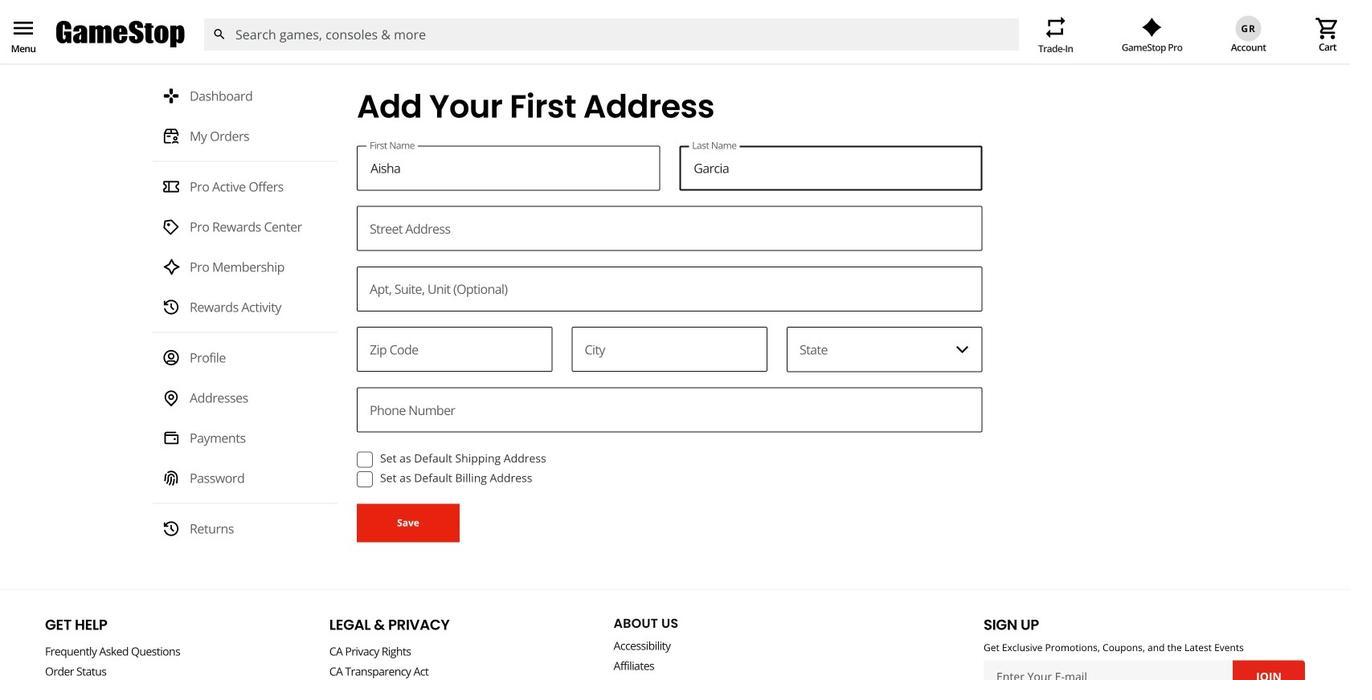 Task type: locate. For each thing, give the bounding box(es) containing it.
gamestop image
[[56, 19, 185, 50]]

password icon image
[[162, 470, 180, 488]]

None text field
[[679, 146, 982, 191], [357, 206, 982, 251], [357, 267, 982, 312], [357, 388, 982, 433], [679, 146, 982, 191], [357, 206, 982, 251], [357, 267, 982, 312], [357, 388, 982, 433]]

None text field
[[357, 146, 660, 191], [572, 327, 767, 372], [357, 146, 660, 191], [572, 327, 767, 372]]

None search field
[[203, 18, 1019, 51]]

profile icon image
[[162, 349, 180, 367]]

my orders icon image
[[162, 128, 180, 145]]

None telephone field
[[357, 327, 553, 372]]



Task type: vqa. For each thing, say whether or not it's contained in the screenshot.
phone field
yes



Task type: describe. For each thing, give the bounding box(es) containing it.
dashboard icon image
[[162, 87, 180, 105]]

returns icon image
[[162, 521, 180, 538]]

pro active offers icon image
[[162, 178, 180, 196]]

rewards activity icon image
[[162, 299, 180, 316]]

pro rewards center icon image
[[162, 218, 180, 236]]

Enter Your E-mail text field
[[984, 661, 1234, 681]]

Search games, consoles & more search field
[[235, 18, 990, 51]]

payments icon image
[[162, 430, 180, 447]]

addresses icon image
[[162, 390, 180, 407]]

pro membership icon image
[[162, 259, 180, 276]]

gamestop pro icon image
[[1142, 18, 1162, 37]]



